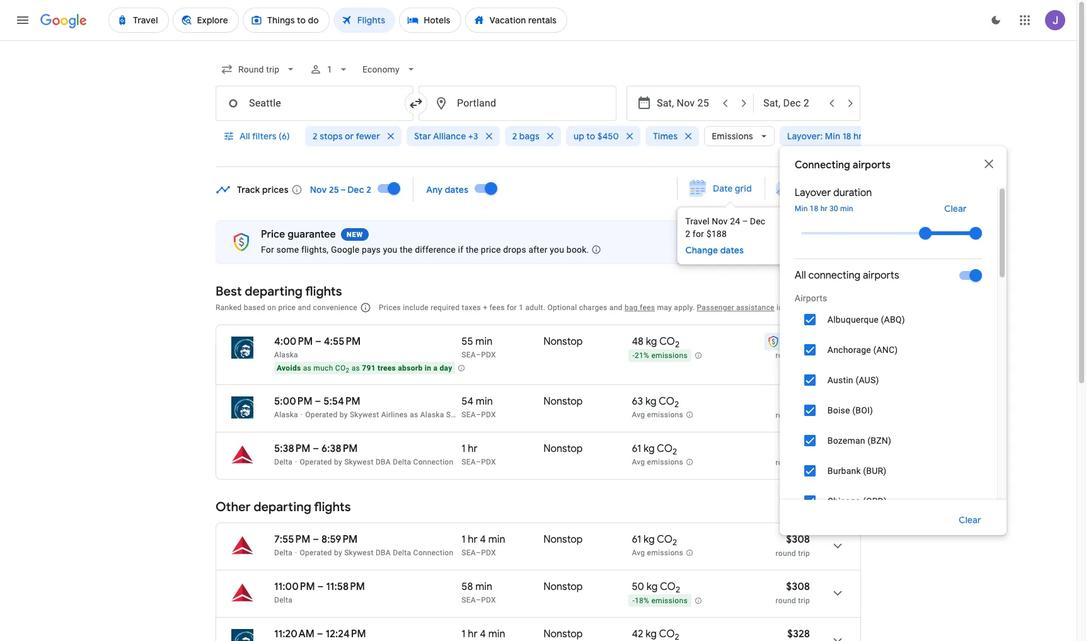 Task type: locate. For each thing, give the bounding box(es) containing it.
1 total duration 1 hr 4 min. element from the top
[[462, 534, 544, 548]]

operated down 7:55 pm – 8:59 pm
[[300, 549, 332, 558]]

1 avg emissions from the top
[[632, 411, 684, 420]]

0 horizontal spatial min
[[795, 204, 808, 213]]

58
[[462, 581, 473, 594]]

– down the total duration 1 hr. element
[[476, 458, 481, 467]]

2 61 from the top
[[632, 534, 642, 546]]

min inside 1 hr 4 min sea – pdx
[[489, 534, 506, 546]]

258 US dollars text field
[[788, 336, 810, 348]]

2 4 from the top
[[480, 628, 486, 641]]

1 vertical spatial avg emissions
[[632, 458, 684, 467]]

emissions for 1 hr 4 min
[[647, 549, 684, 558]]

1 horizontal spatial all
[[795, 269, 806, 282]]

2 avg emissions from the top
[[632, 458, 684, 467]]

– up 58 min sea – pdx
[[476, 549, 481, 558]]

3 pdx from the top
[[481, 458, 496, 467]]

departing
[[245, 284, 303, 300], [254, 500, 311, 515]]

1 61 from the top
[[632, 443, 642, 455]]

price left drops
[[481, 245, 501, 255]]

pdx for 54 min
[[481, 411, 496, 419]]

round down 258 us dollars text field
[[776, 351, 797, 360]]

1 vertical spatial flights
[[314, 500, 351, 515]]

2 vertical spatial $308
[[787, 581, 810, 594]]

any dates
[[426, 184, 469, 195]]

Departure time: 11:00 PM. text field
[[274, 581, 315, 594]]

2 vertical spatial skywest
[[344, 549, 374, 558]]

kg for 1 hr 4 min
[[644, 534, 655, 546]]

0 horizontal spatial and
[[298, 303, 311, 312]]

– down total duration 58 min. element
[[476, 596, 481, 605]]

308 us dollars text field down $298 round trip
[[787, 443, 810, 455]]

4 up total duration 58 min. element
[[480, 534, 486, 546]]

2 vertical spatial avg
[[632, 549, 645, 558]]

0 vertical spatial skywest
[[350, 411, 379, 419]]

operated down leaves seattle-tacoma international airport at 5:38 pm on saturday, november 25 and arrives at portland international airport at 6:38 pm on saturday, november 25. element
[[300, 458, 332, 467]]

nonstop flight. element for 54 min
[[544, 395, 583, 410]]

total duration 58 min. element
[[462, 581, 544, 595]]

avg emissions for 54 min
[[632, 411, 684, 420]]

1 inside 1 hr 4 min sea – pdx
[[462, 534, 466, 546]]

round for 1 hr
[[776, 459, 797, 467]]

1 connection from the top
[[413, 458, 454, 467]]

3 sea from the top
[[462, 458, 476, 467]]

2 inside 48 kg co 2
[[675, 339, 680, 350]]

0 vertical spatial departing
[[245, 284, 303, 300]]

0 vertical spatial $308 round trip
[[776, 443, 810, 467]]

emissions
[[712, 131, 754, 142]]

min right 54
[[476, 395, 493, 408]]

2 $308 round trip from the top
[[776, 534, 810, 558]]

50
[[632, 581, 645, 594]]

3 nonstop flight. element from the top
[[544, 443, 583, 457]]

trip inside $298 round trip
[[799, 411, 810, 420]]

1 61 kg co 2 from the top
[[632, 443, 678, 457]]

1 vertical spatial departing
[[254, 500, 311, 515]]

emissions
[[652, 351, 688, 360], [647, 411, 684, 420], [647, 458, 684, 467], [647, 549, 684, 558], [652, 597, 688, 606]]

1 vertical spatial clear button
[[944, 505, 997, 535]]

1 nonstop from the top
[[544, 336, 583, 348]]

1 horizontal spatial as
[[352, 364, 360, 373]]

up to $450
[[574, 131, 619, 142]]

0 vertical spatial clear
[[945, 203, 967, 214]]

1 horizontal spatial nov
[[712, 216, 728, 226]]

18 down layover
[[810, 204, 819, 213]]

2 inside 63 kg co 2
[[675, 399, 679, 410]]

avg for 1 hr 4 min
[[632, 549, 645, 558]]

min 18 hr 30 min
[[795, 204, 854, 213]]

as left much on the left
[[303, 364, 312, 373]]

flights for other departing flights
[[314, 500, 351, 515]]

3 trip from the top
[[799, 459, 810, 467]]

1 inside 1 hr sea – pdx
[[462, 443, 466, 455]]

pdx inside the 54 min sea – pdx
[[481, 411, 496, 419]]

1 pdx from the top
[[481, 351, 496, 360]]

0 vertical spatial avg emissions
[[632, 411, 684, 420]]

and left bag at the top of the page
[[610, 303, 623, 312]]

0 vertical spatial all
[[240, 131, 250, 142]]

min inside 58 min sea – pdx
[[476, 581, 493, 594]]

1 vertical spatial dba
[[376, 549, 391, 558]]

min down 58 min sea – pdx
[[489, 628, 506, 641]]

2 operated by skywest dba delta connection from the top
[[300, 549, 454, 558]]

2 vertical spatial operated
[[300, 549, 332, 558]]

min right 55
[[476, 336, 493, 348]]

4 inside 1 hr 4 min sea – pdx
[[480, 534, 486, 546]]

close dialog image
[[982, 156, 997, 172]]

trip for 58 min
[[799, 597, 810, 605]]

or
[[345, 131, 354, 142]]

4
[[480, 534, 486, 546], [480, 628, 486, 641]]

co down 63 kg co 2
[[657, 443, 673, 455]]

sea down 55
[[462, 351, 476, 360]]

0 horizontal spatial dates
[[445, 184, 469, 195]]

avg
[[632, 411, 645, 420], [632, 458, 645, 467], [632, 549, 645, 558]]

1 vertical spatial min
[[795, 204, 808, 213]]

4 for 1 hr 4 min sea – pdx
[[480, 534, 486, 546]]

0 vertical spatial 61
[[632, 443, 642, 455]]

1 vertical spatial $308
[[787, 534, 810, 546]]

Arrival time: 11:58 PM. text field
[[326, 581, 365, 594]]

flights
[[305, 284, 342, 300], [314, 500, 351, 515]]

0 vertical spatial dates
[[445, 184, 469, 195]]

and down best departing flights
[[298, 303, 311, 312]]

1 vertical spatial connection
[[413, 549, 454, 558]]

2 vertical spatial avg emissions
[[632, 549, 684, 558]]

11:20 am
[[274, 628, 315, 641]]

2 right "63"
[[675, 399, 679, 410]]

2 dba from the top
[[376, 549, 391, 558]]

5 nonstop from the top
[[544, 581, 583, 594]]

hr down the skywest
[[468, 443, 478, 455]]

nonstop flight. element for 58 min
[[544, 581, 583, 595]]

austin (aus)
[[828, 375, 880, 385]]

 image
[[301, 411, 303, 419]]

as right airlines
[[410, 411, 418, 419]]

1 horizontal spatial fees
[[640, 303, 655, 312]]

4 pdx from the top
[[481, 549, 496, 558]]

1 - from the top
[[633, 351, 635, 360]]

0 vertical spatial connection
[[413, 458, 454, 467]]

connection left 1 hr 4 min sea – pdx
[[413, 549, 454, 558]]

1 horizontal spatial min
[[825, 131, 841, 142]]

connection for 1 hr 4 min
[[413, 549, 454, 558]]

co inside 48 kg co 2
[[660, 336, 675, 348]]

1 vertical spatial -
[[633, 597, 635, 606]]

main menu image
[[15, 13, 30, 28]]

1 vertical spatial operated
[[300, 458, 332, 467]]

- down 50
[[633, 597, 635, 606]]

0 vertical spatial avg
[[632, 411, 645, 420]]

round for 54 min
[[776, 411, 797, 420]]

price up min 18 hr 30 min on the top of the page
[[801, 183, 822, 194]]

1 horizontal spatial 30
[[865, 131, 876, 142]]

1 operated by skywest dba delta connection from the top
[[300, 458, 454, 467]]

dates right any
[[445, 184, 469, 195]]

0 vertical spatial nov
[[310, 184, 327, 195]]

nonstop for 55 min
[[544, 336, 583, 348]]

delta
[[274, 458, 293, 467], [393, 458, 411, 467], [274, 549, 293, 558], [393, 549, 411, 558], [274, 596, 293, 605]]

hr inside 1 hr sea – pdx
[[468, 443, 478, 455]]

for left adult.
[[507, 303, 517, 312]]

0 vertical spatial 61 kg co 2
[[632, 443, 678, 457]]

0 horizontal spatial all
[[240, 131, 250, 142]]

- down '48'
[[633, 351, 635, 360]]

0 horizontal spatial 30
[[830, 204, 839, 213]]

0 horizontal spatial nov
[[310, 184, 327, 195]]

1 vertical spatial $308 round trip
[[776, 534, 810, 558]]

pays
[[362, 245, 381, 255]]

for
[[693, 229, 705, 239], [507, 303, 517, 312]]

nov 24 – dec 2
[[686, 216, 766, 239]]

2 nonstop from the top
[[544, 395, 583, 408]]

4 down 58 min sea – pdx
[[480, 628, 486, 641]]

sea inside 1 hr sea – pdx
[[462, 458, 476, 467]]

connecting
[[809, 269, 861, 282]]

2 vertical spatial by
[[334, 549, 342, 558]]

1 $308 from the top
[[787, 443, 810, 455]]

total duration 1 hr 4 min. element down total duration 58 min. element
[[462, 628, 544, 641]]

kg right "63"
[[646, 395, 657, 408]]

1 horizontal spatial you
[[550, 245, 565, 255]]

departing up on
[[245, 284, 303, 300]]

trip down 258 us dollars text field
[[799, 351, 810, 360]]

price inside price graph button
[[801, 183, 822, 194]]

2 round from the top
[[776, 411, 797, 420]]

1 vertical spatial clear
[[959, 515, 982, 526]]

round for 1 hr 4 min
[[776, 549, 797, 558]]

change appearance image
[[981, 5, 1012, 35]]

2 61 kg co 2 from the top
[[632, 534, 678, 548]]

61 up 50
[[632, 534, 642, 546]]

1 horizontal spatial price
[[481, 245, 501, 255]]

– left arrival time: 4:55 pm. text box
[[315, 336, 322, 348]]

nov for 25 – dec
[[310, 184, 327, 195]]

2 trip from the top
[[799, 411, 810, 420]]

new
[[347, 231, 363, 239]]

5 nonstop flight. element from the top
[[544, 581, 583, 595]]

$308 down $298 round trip
[[787, 443, 810, 455]]

emissions for 1 hr
[[647, 458, 684, 467]]

sea inside the 54 min sea – pdx
[[462, 411, 476, 419]]

1 vertical spatial 30
[[830, 204, 839, 213]]

round inside $298 round trip
[[776, 411, 797, 420]]

0 horizontal spatial price
[[261, 228, 285, 241]]

8:59 pm
[[322, 534, 358, 546]]

54
[[462, 395, 474, 408]]

fees right +
[[490, 303, 505, 312]]

nov up $188 in the right top of the page
[[712, 216, 728, 226]]

min down layover
[[795, 204, 808, 213]]

24 – dec
[[731, 216, 766, 226]]

main content
[[216, 173, 900, 641]]

alaska up avoids
[[274, 351, 298, 360]]

42
[[632, 628, 644, 641]]

swap origin and destination. image
[[409, 96, 424, 111]]

learn more about tracked prices image
[[291, 184, 303, 195]]

round down 308 us dollars text box
[[776, 549, 797, 558]]

48 kg co 2
[[632, 336, 680, 350]]

4 for 1 hr 4 min
[[480, 628, 486, 641]]

on
[[267, 303, 276, 312]]

leaves seattle-tacoma international airport at 5:00 pm on saturday, november 25 and arrives at portland international airport at 5:54 pm on saturday, november 25. element
[[274, 395, 361, 408]]

$308 round trip for 58 min
[[776, 581, 810, 605]]

co inside avoids as much co 2 as 791 trees absorb in a day
[[335, 364, 346, 373]]

departing for best
[[245, 284, 303, 300]]

4 sea from the top
[[462, 549, 476, 558]]

learn more about ranking image
[[360, 302, 371, 313]]

– inside 1 hr 4 min sea – pdx
[[476, 549, 481, 558]]

round down "$298"
[[776, 411, 797, 420]]

for
[[261, 245, 274, 255]]

leaves seattle-tacoma international airport at 11:20 am on saturday, november 25 and arrives at portland international airport at 12:24 pm on saturday, november 25. element
[[274, 628, 366, 641]]

3 $308 from the top
[[787, 581, 810, 594]]

pdx inside 55 min sea – pdx
[[481, 351, 496, 360]]

1 for 1 hr 4 min
[[462, 628, 466, 641]]

operated
[[305, 411, 338, 419], [300, 458, 332, 467], [300, 549, 332, 558]]

2 connection from the top
[[413, 549, 454, 558]]

skywest down 5:54 pm text box on the left of page
[[350, 411, 379, 419]]

3 round from the top
[[776, 459, 797, 467]]

5 trip from the top
[[799, 597, 810, 605]]

– down total duration 55 min. element
[[476, 351, 481, 360]]

1 vertical spatial for
[[507, 303, 517, 312]]

– left 5:54 pm text box on the left of page
[[315, 395, 321, 408]]

1 vertical spatial 61
[[632, 534, 642, 546]]

4 round from the top
[[776, 549, 797, 558]]

airports up duration
[[853, 159, 891, 172]]

co inside 63 kg co 2
[[659, 395, 675, 408]]

departing up departure time: 7:55 pm. text box on the left bottom
[[254, 500, 311, 515]]

$308 round trip down $298 round trip
[[776, 443, 810, 467]]

2 up 50 kg co 2
[[673, 537, 678, 548]]

leaves seattle-tacoma international airport at 4:00 pm on saturday, november 25 and arrives at portland international airport at 4:55 pm on saturday, november 25. element
[[274, 336, 361, 348]]

nonstop flight. element
[[544, 336, 583, 350], [544, 395, 583, 410], [544, 443, 583, 457], [544, 534, 583, 548], [544, 581, 583, 595], [544, 628, 583, 641]]

2 avg from the top
[[632, 458, 645, 467]]

min down duration
[[841, 204, 854, 213]]

all left the filters
[[240, 131, 250, 142]]

$298 round trip
[[776, 395, 810, 420]]

4 nonstop flight. element from the top
[[544, 534, 583, 548]]

61 for min
[[632, 534, 642, 546]]

nov
[[310, 184, 327, 195], [712, 216, 728, 226]]

1 vertical spatial 18
[[810, 204, 819, 213]]

308 US dollars text field
[[787, 534, 810, 546]]

61 for –
[[632, 443, 642, 455]]

1 hr 4 min
[[462, 628, 506, 641]]

hr for 1 hr 4 min
[[468, 628, 478, 641]]

day
[[440, 364, 453, 373]]

1 vertical spatial 61 kg co 2
[[632, 534, 678, 548]]

4:00 pm
[[274, 336, 313, 348]]

avg emissions for 1 hr 4 min
[[632, 549, 684, 558]]

4:55 pm
[[324, 336, 361, 348]]

1 vertical spatial total duration 1 hr 4 min. element
[[462, 628, 544, 641]]

track prices
[[237, 184, 289, 195]]

fewer
[[356, 131, 380, 142]]

0 horizontal spatial you
[[383, 245, 398, 255]]

total duration 1 hr. element
[[462, 443, 544, 457]]

co for 55 min
[[660, 336, 675, 348]]

$308
[[787, 443, 810, 455], [787, 534, 810, 546], [787, 581, 810, 594]]

None text field
[[216, 86, 414, 121], [419, 86, 617, 121], [216, 86, 414, 121], [419, 86, 617, 121]]

avoids
[[277, 364, 301, 373]]

by down 5:54 pm text box on the left of page
[[340, 411, 348, 419]]

0 vertical spatial 30
[[865, 131, 876, 142]]

1 $308 round trip from the top
[[776, 443, 810, 467]]

– left 11:58 pm on the left
[[318, 581, 324, 594]]

2 right the 25 – dec
[[367, 184, 372, 195]]

trip
[[799, 351, 810, 360], [799, 411, 810, 420], [799, 459, 810, 467], [799, 549, 810, 558], [799, 597, 810, 605]]

5 sea from the top
[[462, 596, 476, 605]]

airports
[[853, 159, 891, 172], [863, 269, 900, 282]]

1 horizontal spatial 18
[[843, 131, 852, 142]]

1 horizontal spatial and
[[610, 303, 623, 312]]

– down total duration 54 min. element
[[476, 411, 481, 419]]

kg inside 50 kg co 2
[[647, 581, 658, 594]]

after
[[529, 245, 548, 255]]

price for price guarantee
[[261, 228, 285, 241]]

298 US dollars text field
[[788, 395, 810, 408]]

all inside button
[[240, 131, 250, 142]]

sea for 55
[[462, 351, 476, 360]]

1 vertical spatial price
[[278, 303, 296, 312]]

round up 328 us dollars text field
[[776, 597, 797, 605]]

trip left burbank
[[799, 459, 810, 467]]

0 horizontal spatial fees
[[490, 303, 505, 312]]

3 $308 round trip from the top
[[776, 581, 810, 605]]

1 inside popup button
[[328, 64, 333, 74]]

0 vertical spatial flights
[[305, 284, 342, 300]]

nov right learn more about tracked prices 'icon'
[[310, 184, 327, 195]]

dba for 8:59 pm
[[376, 549, 391, 558]]

1 dba from the top
[[376, 458, 391, 467]]

1 308 us dollars text field from the top
[[787, 443, 810, 455]]

2 horizontal spatial as
[[410, 411, 418, 419]]

-21% emissions
[[633, 351, 688, 360]]

and
[[298, 303, 311, 312], [610, 303, 623, 312]]

skywest
[[446, 411, 477, 419]]

$308 for 58 min
[[787, 581, 810, 594]]

by for 8:59 pm
[[334, 549, 342, 558]]

adult.
[[526, 303, 546, 312]]

kg for 58 min
[[647, 581, 658, 594]]

dates down $188 in the right top of the page
[[721, 245, 744, 256]]

nonstop for 54 min
[[544, 395, 583, 408]]

0 vertical spatial $308
[[787, 443, 810, 455]]

for down travel
[[693, 229, 705, 239]]

Departure time: 5:38 PM. text field
[[274, 443, 311, 455]]

nov inside nov 24 – dec 2
[[712, 216, 728, 226]]

0 horizontal spatial for
[[507, 303, 517, 312]]

1 vertical spatial skywest
[[344, 458, 374, 467]]

2 $308 from the top
[[787, 534, 810, 546]]

all filters (6) button
[[216, 121, 300, 151]]

ranked
[[216, 303, 242, 312]]

operated for 6:38 pm
[[300, 458, 332, 467]]

5 round from the top
[[776, 597, 797, 605]]

308 us dollars text field for 50
[[787, 581, 810, 594]]

min inside popup button
[[878, 131, 894, 142]]

operated by skywest dba delta connection for 7:55 pm – 8:59 pm
[[300, 549, 454, 558]]

nonstop for 1 hr 4 min
[[544, 534, 583, 546]]

all up "airports"
[[795, 269, 806, 282]]

trip for 1 hr 4 min
[[799, 549, 810, 558]]

0 vertical spatial 4
[[480, 534, 486, 546]]

5:54 pm
[[324, 395, 361, 408]]

(bur)
[[864, 466, 887, 476]]

1 vertical spatial airports
[[863, 269, 900, 282]]

nonstop flight. element for 1 hr 4 min
[[544, 534, 583, 548]]

$308 round trip left flight details. leaves seattle-tacoma international airport at 7:55 pm on saturday, november 25 and arrives at portland international airport at 8:59 pm on saturday, november 25. image on the right bottom of page
[[776, 534, 810, 558]]

hr up the connecting airports
[[854, 131, 863, 142]]

1 horizontal spatial price
[[801, 183, 822, 194]]

18 up the connecting airports
[[843, 131, 852, 142]]

connection left 1 hr sea – pdx
[[413, 458, 454, 467]]

1 vertical spatial nov
[[712, 216, 728, 226]]

11:58 pm
[[326, 581, 365, 594]]

price
[[481, 245, 501, 255], [278, 303, 296, 312]]

0 vertical spatial min
[[825, 131, 841, 142]]

5:38 pm – 6:38 pm
[[274, 443, 358, 455]]

1 vertical spatial all
[[795, 269, 806, 282]]

skywest down 6:38 pm text box
[[344, 458, 374, 467]]

kg for 1 hr
[[644, 443, 655, 455]]

2 - from the top
[[633, 597, 635, 606]]

308 us dollars text field for 61
[[787, 443, 810, 455]]

min inside the 54 min sea – pdx
[[476, 395, 493, 408]]

None field
[[216, 58, 302, 81], [358, 58, 423, 81], [216, 58, 302, 81], [358, 58, 423, 81]]

0 vertical spatial dba
[[376, 458, 391, 467]]

$258
[[788, 336, 810, 348]]

flights for best departing flights
[[305, 284, 342, 300]]

1 and from the left
[[298, 303, 311, 312]]

2 up -18% emissions
[[676, 585, 681, 596]]

0 vertical spatial -
[[633, 351, 635, 360]]

1 horizontal spatial the
[[466, 245, 479, 255]]

Departure text field
[[657, 86, 715, 120]]

30 up the connecting airports
[[865, 131, 876, 142]]

total duration 1 hr 4 min. element
[[462, 534, 544, 548], [462, 628, 544, 641]]

0 vertical spatial operated by skywest dba delta connection
[[300, 458, 454, 467]]

pdx inside 58 min sea – pdx
[[481, 596, 496, 605]]

1 vertical spatial by
[[334, 458, 342, 467]]

3 avg emissions from the top
[[632, 549, 684, 558]]

0 vertical spatial 308 us dollars text field
[[787, 443, 810, 455]]

boise (boi)
[[828, 406, 874, 416]]

3 avg from the top
[[632, 549, 645, 558]]

1 nonstop flight. element from the top
[[544, 336, 583, 350]]

min up the connecting airports
[[878, 131, 894, 142]]

pdx inside 1 hr sea – pdx
[[481, 458, 496, 467]]

2 you from the left
[[550, 245, 565, 255]]

sea inside 58 min sea – pdx
[[462, 596, 476, 605]]

1 vertical spatial price
[[261, 228, 285, 241]]

trip for 54 min
[[799, 411, 810, 420]]

you right pays
[[383, 245, 398, 255]]

1 vertical spatial 308 us dollars text field
[[787, 581, 810, 594]]

4 trip from the top
[[799, 549, 810, 558]]

61 kg co 2 up 50 kg co 2
[[632, 534, 678, 548]]

sea inside 55 min sea – pdx
[[462, 351, 476, 360]]

1 4 from the top
[[480, 534, 486, 546]]

2 308 us dollars text field from the top
[[787, 581, 810, 594]]

2 nonstop flight. element from the top
[[544, 395, 583, 410]]

0 vertical spatial total duration 1 hr 4 min. element
[[462, 534, 544, 548]]

1 sea from the top
[[462, 351, 476, 360]]

co inside 50 kg co 2
[[660, 581, 676, 594]]

0 vertical spatial 18
[[843, 131, 852, 142]]

Departure time: 5:00 PM. text field
[[274, 395, 313, 408]]

11:00 pm
[[274, 581, 315, 594]]

passenger assistance button
[[697, 303, 775, 312]]

co right much on the left
[[335, 364, 346, 373]]

– inside 58 min sea – pdx
[[476, 596, 481, 605]]

1 vertical spatial dates
[[721, 245, 744, 256]]

11:00 pm – 11:58 pm delta
[[274, 581, 365, 605]]

2 vertical spatial $308 round trip
[[776, 581, 810, 605]]

– inside 55 min sea – pdx
[[476, 351, 481, 360]]

2 down travel
[[686, 229, 691, 239]]

round trip
[[776, 351, 810, 360]]

2 sea from the top
[[462, 411, 476, 419]]

308 US dollars text field
[[787, 443, 810, 455], [787, 581, 810, 594]]

all
[[240, 131, 250, 142], [795, 269, 806, 282]]

0 vertical spatial for
[[693, 229, 705, 239]]

emissions button
[[705, 121, 775, 151]]

as left 791
[[352, 364, 360, 373]]

None search field
[[216, 54, 1007, 641]]

co for 1 hr
[[657, 443, 673, 455]]

pdx down total duration 58 min. element
[[481, 596, 496, 605]]

for some flights, google pays you the difference if the price drops after you book.
[[261, 245, 589, 255]]

none search field containing connecting airports
[[216, 54, 1007, 641]]

sea down 54
[[462, 411, 476, 419]]

pdx for 1 hr
[[481, 458, 496, 467]]

0 horizontal spatial price
[[278, 303, 296, 312]]

all for all connecting airports
[[795, 269, 806, 282]]

leaves seattle-tacoma international airport at 5:38 pm on saturday, november 25 and arrives at portland international airport at 6:38 pm on saturday, november 25. element
[[274, 443, 358, 455]]

difference
[[415, 245, 456, 255]]

hr inside 1 hr 4 min sea – pdx
[[468, 534, 478, 546]]

0 vertical spatial clear button
[[930, 199, 983, 219]]

operated by skywest dba delta connection down 8:59 pm "text field"
[[300, 549, 454, 558]]

1 avg from the top
[[632, 411, 645, 420]]

you right the after
[[550, 245, 565, 255]]

1 vertical spatial avg
[[632, 458, 645, 467]]

star alliance +3
[[414, 131, 479, 142]]

328 US dollars text field
[[788, 628, 810, 641]]

3 nonstop from the top
[[544, 443, 583, 455]]

up to $450 button
[[566, 121, 641, 151]]

nonstop flight. element for 1 hr
[[544, 443, 583, 457]]

1 vertical spatial 4
[[480, 628, 486, 641]]

co up -18% emissions
[[660, 581, 676, 594]]

dates inside for $188 change dates
[[721, 245, 744, 256]]

hr down 58 min sea – pdx
[[468, 628, 478, 641]]

albuquerque (abq)
[[828, 315, 906, 325]]

0 vertical spatial price
[[801, 183, 822, 194]]

kg up 50
[[644, 534, 655, 546]]

2
[[313, 131, 318, 142], [513, 131, 517, 142], [367, 184, 372, 195], [686, 229, 691, 239], [675, 339, 680, 350], [346, 367, 350, 374], [675, 399, 679, 410], [673, 447, 678, 457], [673, 537, 678, 548], [676, 585, 681, 596]]

operated by skywest dba delta connection down 6:38 pm text box
[[300, 458, 454, 467]]

$308 left flight details. leaves seattle-tacoma international airport at 7:55 pm on saturday, november 25 and arrives at portland international airport at 8:59 pm on saturday, november 25. image on the right bottom of page
[[787, 534, 810, 546]]

sea for 58
[[462, 596, 476, 605]]

1 horizontal spatial dates
[[721, 245, 744, 256]]

alliance
[[433, 131, 466, 142]]

trip down "$298"
[[799, 411, 810, 420]]

kg inside 48 kg co 2
[[646, 336, 657, 348]]

price right on
[[278, 303, 296, 312]]

fees
[[490, 303, 505, 312], [640, 303, 655, 312]]

0 horizontal spatial the
[[400, 245, 413, 255]]

5 pdx from the top
[[481, 596, 496, 605]]

burbank
[[828, 466, 861, 476]]

flights up convenience
[[305, 284, 342, 300]]

1 horizontal spatial for
[[693, 229, 705, 239]]

emissions for 54 min
[[647, 411, 684, 420]]

fees right bag at the top of the page
[[640, 303, 655, 312]]

54 min sea – pdx
[[462, 395, 496, 419]]

flights up 8:59 pm
[[314, 500, 351, 515]]

61 kg co 2 down 63 kg co 2
[[632, 443, 678, 457]]

1 vertical spatial operated by skywest dba delta connection
[[300, 549, 454, 558]]

hr up 58
[[468, 534, 478, 546]]

bozeman
[[828, 436, 866, 446]]

2 pdx from the top
[[481, 411, 496, 419]]

kg right '48'
[[646, 336, 657, 348]]

63
[[632, 395, 643, 408]]

by:
[[829, 301, 841, 313]]

4 nonstop from the top
[[544, 534, 583, 546]]

2 down 63 kg co 2
[[673, 447, 678, 457]]

kg inside 63 kg co 2
[[646, 395, 657, 408]]

price up 'for' in the top left of the page
[[261, 228, 285, 241]]

sea down 58
[[462, 596, 476, 605]]

– inside the 54 min sea – pdx
[[476, 411, 481, 419]]



Task type: describe. For each thing, give the bounding box(es) containing it.
other
[[216, 500, 251, 515]]

grid
[[735, 183, 752, 194]]

48
[[632, 336, 644, 348]]

2 and from the left
[[610, 303, 623, 312]]

delta inside 11:00 pm – 11:58 pm delta
[[274, 596, 293, 605]]

albuquerque
[[828, 315, 879, 325]]

round for 58 min
[[776, 597, 797, 605]]

co for 1 hr 4 min
[[657, 534, 673, 546]]

connecting airports
[[795, 159, 891, 172]]

filters
[[252, 131, 277, 142]]

flight details. leaves seattle-tacoma international airport at 7:55 pm on saturday, november 25 and arrives at portland international airport at 8:59 pm on saturday, november 25. image
[[823, 531, 853, 561]]

61 kg co 2 for –
[[632, 443, 678, 457]]

co right 42
[[659, 628, 675, 641]]

passenger
[[697, 303, 735, 312]]

2 inside nov 24 – dec 2
[[686, 229, 691, 239]]

a
[[434, 364, 438, 373]]

layover: min 18 hr 30 min
[[788, 131, 894, 142]]

(ord)
[[863, 496, 887, 506]]

7:55 pm – 8:59 pm
[[274, 534, 358, 546]]

Departure time: 7:55 PM. text field
[[274, 534, 311, 546]]

2 total duration 1 hr 4 min. element from the top
[[462, 628, 544, 641]]

connecting
[[795, 159, 851, 172]]

chicago (ord)
[[828, 496, 887, 506]]

11:20 am – 12:24 pm
[[274, 628, 366, 641]]

layover:
[[788, 131, 823, 142]]

Departure time: 11:20 AM. text field
[[274, 628, 315, 641]]

– left 8:59 pm "text field"
[[313, 534, 319, 546]]

2 bags
[[513, 131, 540, 142]]

Arrival time: 8:59 PM. text field
[[322, 534, 358, 546]]

co for 54 min
[[659, 395, 675, 408]]

departing for other
[[254, 500, 311, 515]]

only button
[[933, 486, 983, 517]]

dba for 6:38 pm
[[376, 458, 391, 467]]

kg for 55 min
[[646, 336, 657, 348]]

bozeman (bzn)
[[828, 436, 892, 446]]

– right 11:20 am text field
[[317, 628, 323, 641]]

0 vertical spatial by
[[340, 411, 348, 419]]

hr down 'layover duration'
[[821, 204, 828, 213]]

sea inside 1 hr 4 min sea – pdx
[[462, 549, 476, 558]]

63 kg co 2
[[632, 395, 679, 410]]

hr for 1 hr sea – pdx
[[468, 443, 478, 455]]

1 you from the left
[[383, 245, 398, 255]]

18%
[[635, 597, 650, 606]]

sort by:
[[809, 301, 841, 313]]

alaska left the skywest
[[421, 411, 444, 419]]

2 left stops
[[313, 131, 318, 142]]

2 inside avoids as much co 2 as 791 trees absorb in a day
[[346, 367, 350, 374]]

(abq)
[[881, 315, 906, 325]]

5:00 pm
[[274, 395, 313, 408]]

layover: min 18 hr 30 min button
[[780, 121, 915, 151]]

18 inside popup button
[[843, 131, 852, 142]]

connection for 1 hr
[[413, 458, 454, 467]]

total duration 55 min. element
[[462, 336, 544, 350]]

absorb
[[398, 364, 423, 373]]

if
[[458, 245, 464, 255]]

convenience
[[313, 303, 358, 312]]

2 the from the left
[[466, 245, 479, 255]]

$308 for 1 hr 4 min
[[787, 534, 810, 546]]

30 inside popup button
[[865, 131, 876, 142]]

2 inside 50 kg co 2
[[676, 585, 681, 596]]

1 for 1 hr 4 min sea – pdx
[[462, 534, 466, 546]]

price guarantee
[[261, 228, 336, 241]]

– left 6:38 pm
[[313, 443, 319, 455]]

stops
[[320, 131, 343, 142]]

total duration 54 min. element
[[462, 395, 544, 410]]

– inside 4:00 pm – 4:55 pm alaska
[[315, 336, 322, 348]]

only
[[948, 496, 967, 507]]

main content containing best departing flights
[[216, 173, 900, 641]]

6 nonstop flight. element from the top
[[544, 628, 583, 641]]

flight details. leaves seattle-tacoma international airport at 11:00 pm on saturday, november 25 and arrives at portland international airport at 11:58 pm on saturday, november 25. image
[[823, 578, 853, 609]]

boise
[[828, 406, 851, 416]]

duration
[[834, 187, 872, 199]]

burbank (bur)
[[828, 466, 887, 476]]

any
[[426, 184, 443, 195]]

nov 25 – dec 2
[[310, 184, 372, 195]]

change dates button
[[686, 244, 772, 257]]

min inside 55 min sea – pdx
[[476, 336, 493, 348]]

kg for 54 min
[[646, 395, 657, 408]]

$328
[[788, 628, 810, 641]]

learn more about price guarantee image
[[582, 235, 612, 265]]

pdx for 58 min
[[481, 596, 496, 605]]

- for 48
[[633, 351, 635, 360]]

(anc)
[[874, 345, 898, 355]]

0 vertical spatial airports
[[853, 159, 891, 172]]

price for price graph
[[801, 183, 822, 194]]

nonstop for 58 min
[[544, 581, 583, 594]]

$308 for 1 hr
[[787, 443, 810, 455]]

for $188 change dates
[[686, 229, 744, 256]]

0 horizontal spatial as
[[303, 364, 312, 373]]

operated by skywest airlines as alaska skywest
[[305, 411, 477, 419]]

austin
[[828, 375, 854, 385]]

alaska down 5:00 pm text field
[[274, 411, 298, 419]]

trees
[[378, 364, 396, 373]]

airports
[[795, 293, 828, 303]]

leaves seattle-tacoma international airport at 7:55 pm on saturday, november 25 and arrives at portland international airport at 8:59 pm on saturday, november 25. element
[[274, 534, 358, 546]]

1 for 1 hr sea – pdx
[[462, 443, 466, 455]]

times button
[[646, 121, 700, 151]]

6 nonstop from the top
[[544, 628, 583, 641]]

Return text field
[[764, 86, 822, 120]]

leaves seattle-tacoma international airport at 11:00 pm on saturday, november 25 and arrives at portland international airport at 11:58 pm on saturday, november 25. element
[[274, 581, 365, 594]]

change
[[686, 245, 719, 256]]

-18% emissions
[[633, 597, 688, 606]]

2 bags button
[[505, 121, 561, 151]]

travel
[[686, 216, 712, 226]]

loading results progress bar
[[0, 40, 1077, 43]]

guarantee
[[288, 228, 336, 241]]

apply.
[[674, 303, 695, 312]]

optional
[[548, 303, 577, 312]]

avg for 54 min
[[632, 411, 645, 420]]

operated for 8:59 pm
[[300, 549, 332, 558]]

61 kg co 2 for min
[[632, 534, 678, 548]]

- for 50
[[633, 597, 635, 606]]

1 fees from the left
[[490, 303, 505, 312]]

bag fees button
[[625, 303, 655, 312]]

by for 6:38 pm
[[334, 458, 342, 467]]

50 kg co 2
[[632, 581, 681, 596]]

4:00 pm – 4:55 pm alaska
[[274, 336, 361, 360]]

prices include required taxes + fees for 1 adult. optional charges and bag fees may apply. passenger assistance
[[379, 303, 775, 312]]

best departing flights
[[216, 284, 342, 300]]

+
[[483, 303, 488, 312]]

chicago
[[828, 496, 861, 506]]

sea for 1
[[462, 458, 476, 467]]

avoids as much co2 as 791 trees absorb in a day. learn more about this calculation. image
[[458, 365, 465, 372]]

1 the from the left
[[400, 245, 413, 255]]

skywest for 8:59 pm
[[344, 549, 374, 558]]

0 vertical spatial operated
[[305, 411, 338, 419]]

– inside 11:00 pm – 11:58 pm delta
[[318, 581, 324, 594]]

Arrival time: 6:38 PM. text field
[[322, 443, 358, 455]]

hr inside layover: min 18 hr 30 min popup button
[[854, 131, 863, 142]]

$308 round trip for 1 hr
[[776, 443, 810, 467]]

kg right 42
[[646, 628, 657, 641]]

for inside for $188 change dates
[[693, 229, 705, 239]]

1 trip from the top
[[799, 351, 810, 360]]

1 hr sea – pdx
[[462, 443, 496, 467]]

0 vertical spatial price
[[481, 245, 501, 255]]

Arrival time: 4:55 PM. text field
[[324, 336, 361, 348]]

2 left 'bags'
[[513, 131, 517, 142]]

New feature text field
[[341, 228, 369, 241]]

avg for 1 hr
[[632, 458, 645, 467]]

7:55 pm
[[274, 534, 311, 546]]

track
[[237, 184, 260, 195]]

(6)
[[279, 131, 290, 142]]

1 round from the top
[[776, 351, 797, 360]]

1 for 1
[[328, 64, 333, 74]]

12:24 pm
[[326, 628, 366, 641]]

much
[[314, 364, 333, 373]]

to
[[587, 131, 596, 142]]

in
[[425, 364, 432, 373]]

Departure time: 4:00 PM. text field
[[274, 336, 313, 348]]

pdx inside 1 hr 4 min sea – pdx
[[481, 549, 496, 558]]

nov for 24 – dec
[[712, 216, 728, 226]]

hr for 1 hr 4 min sea – pdx
[[468, 534, 478, 546]]

alaska inside 4:00 pm – 4:55 pm alaska
[[274, 351, 298, 360]]

– inside 1 hr sea – pdx
[[476, 458, 481, 467]]

2 fees from the left
[[640, 303, 655, 312]]

pdx for 55 min
[[481, 351, 496, 360]]

airlines
[[381, 411, 408, 419]]

co for 58 min
[[660, 581, 676, 594]]

0 horizontal spatial 18
[[810, 204, 819, 213]]

date
[[713, 183, 733, 194]]

sort by: button
[[804, 296, 862, 319]]

5:38 pm
[[274, 443, 311, 455]]

min inside popup button
[[825, 131, 841, 142]]

skywest for 6:38 pm
[[344, 458, 374, 467]]

bag
[[625, 303, 638, 312]]

$308 round trip for 1 hr 4 min
[[776, 534, 810, 558]]

star
[[414, 131, 431, 142]]

nonstop for 1 hr
[[544, 443, 583, 455]]

all filters (6)
[[240, 131, 290, 142]]

operated by skywest dba delta connection for 5:38 pm – 6:38 pm
[[300, 458, 454, 467]]

sea for 54
[[462, 411, 476, 419]]

flight details. leaves seattle-tacoma international airport at 11:20 am on saturday, november 25 and arrives at portland international airport at 12:24 pm on saturday, november 25. image
[[823, 626, 853, 641]]

Arrival time: 5:54 PM. text field
[[324, 395, 361, 408]]

Arrival time: 12:24 PM. text field
[[326, 628, 366, 641]]

avoids as much co 2 as 791 trees absorb in a day
[[277, 364, 453, 374]]

up
[[574, 131, 585, 142]]

nonstop flight. element for 55 min
[[544, 336, 583, 350]]

other departing flights
[[216, 500, 351, 515]]

find the best price region
[[216, 173, 900, 265]]

21%
[[635, 351, 650, 360]]

avg emissions for 1 hr
[[632, 458, 684, 467]]

best
[[216, 284, 242, 300]]

trip for 1 hr
[[799, 459, 810, 467]]

all for all filters (6)
[[240, 131, 250, 142]]



Task type: vqa. For each thing, say whether or not it's contained in the screenshot.
Los within Los Angeles Dec 3 – 10
no



